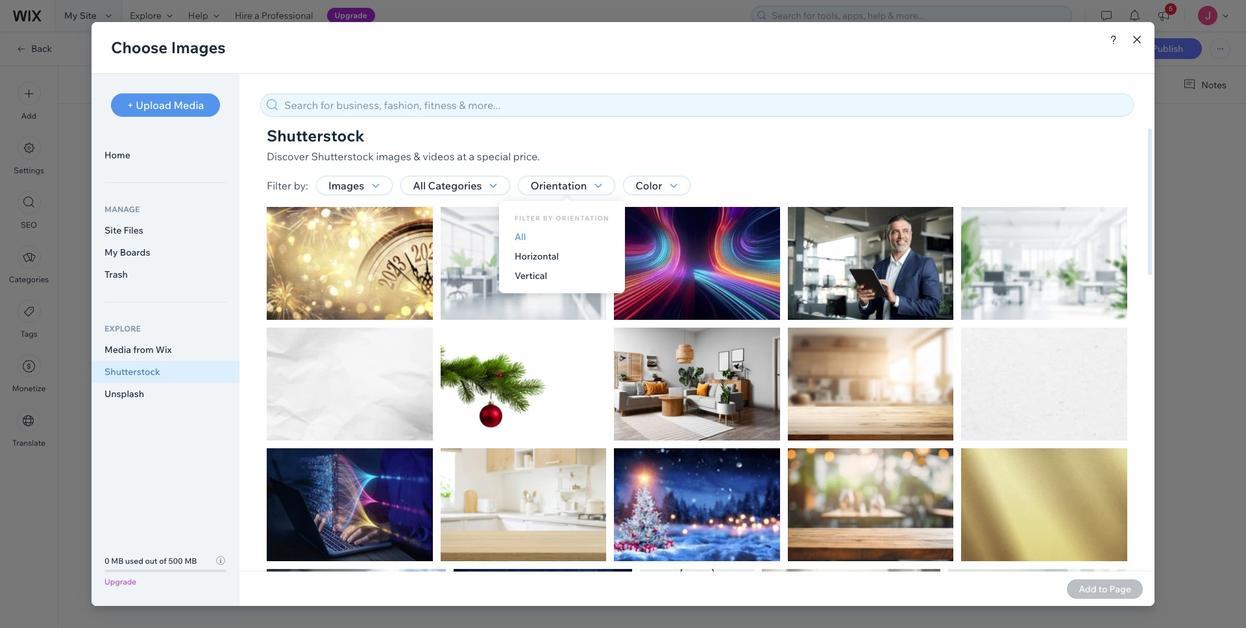 Task type: vqa. For each thing, say whether or not it's contained in the screenshot.
alert
no



Task type: describe. For each thing, give the bounding box(es) containing it.
menu containing add
[[0, 74, 58, 456]]

5
[[1169, 5, 1173, 13]]

site
[[80, 10, 97, 21]]

add button
[[17, 82, 41, 121]]

seo
[[21, 220, 37, 230]]

help
[[188, 10, 208, 21]]

3 test from the left
[[470, 177, 485, 192]]

categories button
[[9, 245, 49, 284]]

publish button
[[1134, 38, 1202, 59]]

1 test from the left
[[432, 177, 448, 192]]

2 test from the left
[[451, 177, 467, 192]]

my
[[64, 10, 78, 21]]

paragraph
[[421, 78, 465, 90]]

help button
[[180, 0, 227, 31]]

seo button
[[17, 191, 41, 230]]

upgrade
[[335, 10, 367, 20]]

back
[[31, 43, 52, 55]]

add
[[21, 111, 36, 121]]

categories
[[9, 275, 49, 284]]

notes button
[[1179, 76, 1231, 93]]

translate
[[12, 438, 45, 448]]

publish
[[1152, 43, 1184, 55]]

back button
[[16, 43, 52, 55]]

preview button
[[1081, 43, 1114, 55]]



Task type: locate. For each thing, give the bounding box(es) containing it.
preview
[[1081, 43, 1114, 55]]

explore
[[130, 10, 162, 21]]

Add a Catchy Title text field
[[412, 120, 878, 144]]

my site
[[64, 10, 97, 21]]

a
[[254, 10, 259, 21]]

settings button
[[14, 136, 44, 175]]

tags
[[20, 329, 37, 339]]

Search for tools, apps, help & more... field
[[768, 6, 1068, 25]]

test
[[412, 177, 429, 192]]

0 horizontal spatial test
[[432, 177, 448, 192]]

testx
[[489, 177, 509, 192]]

1 horizontal spatial test
[[451, 177, 467, 192]]

paragraph button
[[418, 75, 478, 93]]

menu
[[0, 74, 58, 456]]

test test test test testx
[[412, 177, 509, 192]]

professional
[[261, 10, 313, 21]]

monetize button
[[12, 354, 46, 393]]

notes
[[1202, 79, 1227, 91]]

5 button
[[1150, 0, 1178, 31]]

monetize
[[12, 384, 46, 393]]

upgrade button
[[327, 8, 375, 23]]

2 horizontal spatial test
[[470, 177, 485, 192]]

tags button
[[17, 300, 41, 339]]

settings
[[14, 166, 44, 175]]

translate button
[[12, 409, 45, 448]]

hire a professional
[[235, 10, 313, 21]]

hire a professional link
[[227, 0, 321, 31]]

hire
[[235, 10, 252, 21]]

test
[[432, 177, 448, 192], [451, 177, 467, 192], [470, 177, 485, 192]]



